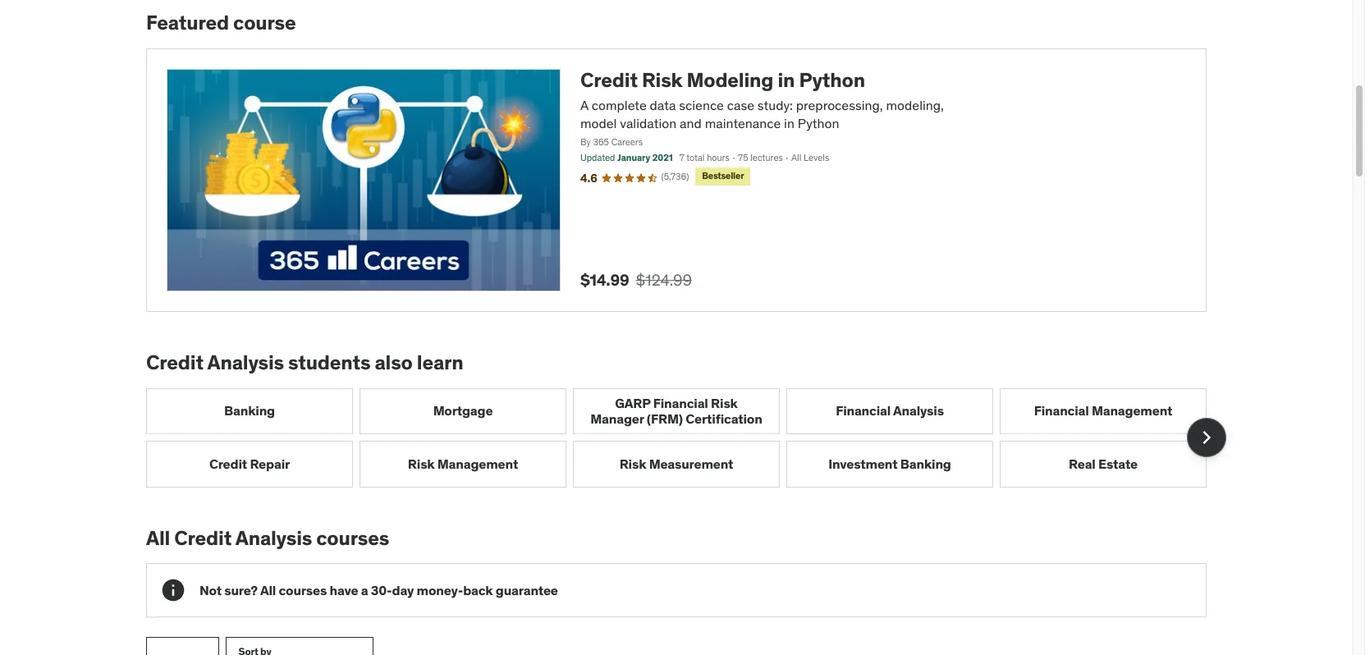 Task type: describe. For each thing, give the bounding box(es) containing it.
4.6
[[581, 171, 598, 185]]

repair
[[250, 456, 290, 472]]

financial for financial management
[[1035, 403, 1090, 419]]

0 vertical spatial in
[[778, 67, 795, 93]]

back
[[463, 582, 493, 599]]

risk measurement
[[620, 456, 734, 472]]

courses for all
[[279, 582, 327, 599]]

2021
[[653, 152, 673, 164]]

financial analysis
[[836, 403, 944, 419]]

also
[[375, 350, 413, 375]]

real estate link
[[1000, 441, 1207, 488]]

certification
[[686, 411, 763, 427]]

guarantee
[[496, 582, 558, 599]]

manager
[[591, 411, 644, 427]]

2 vertical spatial analysis
[[236, 525, 312, 551]]

money-
[[417, 582, 463, 599]]

modeling,
[[887, 97, 945, 113]]

management for financial management
[[1092, 403, 1173, 419]]

model
[[581, 115, 617, 132]]

all levels
[[792, 152, 830, 164]]

students
[[288, 350, 371, 375]]

real
[[1069, 456, 1096, 472]]

a
[[361, 582, 368, 599]]

risk management link
[[360, 441, 567, 488]]

bestseller
[[703, 170, 744, 182]]

mortgage link
[[360, 388, 567, 435]]

complete
[[592, 97, 647, 113]]

credit repair
[[209, 456, 290, 472]]

modeling
[[687, 67, 774, 93]]

careers
[[612, 136, 643, 148]]

and
[[680, 115, 702, 132]]

levels
[[804, 152, 830, 164]]

total
[[687, 152, 705, 164]]

january
[[618, 152, 651, 164]]

management for risk management
[[438, 456, 518, 472]]

0 vertical spatial python
[[800, 67, 866, 93]]

updated january 2021
[[581, 152, 673, 164]]

not
[[200, 582, 222, 599]]

by
[[581, 136, 591, 148]]

day
[[392, 582, 414, 599]]

0 vertical spatial banking
[[224, 403, 275, 419]]

investment banking link
[[787, 441, 994, 488]]

financial inside garp financial risk manager (frm) certification
[[654, 395, 709, 411]]

(frm)
[[647, 411, 683, 427]]

(5,736)
[[662, 171, 689, 183]]

garp financial risk manager (frm) certification link
[[573, 388, 780, 435]]

credit repair link
[[146, 441, 353, 488]]

credit for credit risk modeling in python a complete data science case study: preprocessing, modeling, model validation and maintenance in python by 365 careers
[[581, 67, 638, 93]]

not sure? all courses have a 30-day money-back guarantee
[[200, 582, 558, 599]]

credit risk modeling in python a complete data science case study: preprocessing, modeling, model validation and maintenance in python by 365 careers
[[581, 67, 945, 148]]

risk inside credit risk modeling in python a complete data science case study: preprocessing, modeling, model validation and maintenance in python by 365 careers
[[642, 67, 683, 93]]

$14.99
[[581, 270, 630, 290]]

banking link
[[146, 388, 353, 435]]

7 total hours
[[680, 152, 730, 164]]

validation
[[620, 115, 677, 132]]

all credit analysis courses
[[146, 525, 389, 551]]

analysis for credit
[[207, 350, 284, 375]]



Task type: locate. For each thing, give the bounding box(es) containing it.
in up study:
[[778, 67, 795, 93]]

75
[[739, 152, 749, 164]]

python
[[800, 67, 866, 93], [798, 115, 840, 132]]

course
[[233, 10, 296, 36]]

$124.99
[[636, 270, 693, 290]]

python down 'preprocessing,'
[[798, 115, 840, 132]]

preprocessing,
[[797, 97, 884, 113]]

1 vertical spatial all
[[146, 525, 170, 551]]

2 vertical spatial all
[[260, 582, 276, 599]]

credit for credit analysis students also learn
[[146, 350, 204, 375]]

analysis
[[207, 350, 284, 375], [894, 403, 944, 419], [236, 525, 312, 551]]

risk measurement link
[[573, 441, 780, 488]]

courses up the have
[[316, 525, 389, 551]]

1 vertical spatial management
[[438, 456, 518, 472]]

updated
[[581, 152, 616, 164]]

investment
[[829, 456, 898, 472]]

science
[[679, 97, 724, 113]]

all for all credit analysis courses
[[146, 525, 170, 551]]

risk down manager
[[620, 456, 647, 472]]

management up the 'estate'
[[1092, 403, 1173, 419]]

real estate
[[1069, 456, 1138, 472]]

banking
[[224, 403, 275, 419], [901, 456, 952, 472]]

1 vertical spatial courses
[[279, 582, 327, 599]]

all for all levels
[[792, 152, 802, 164]]

banking up credit repair
[[224, 403, 275, 419]]

all
[[792, 152, 802, 164], [146, 525, 170, 551], [260, 582, 276, 599]]

courses for analysis
[[316, 525, 389, 551]]

case
[[728, 97, 755, 113]]

featured
[[146, 10, 229, 36]]

carousel element
[[146, 388, 1227, 488]]

credit inside "link"
[[209, 456, 247, 472]]

sure?
[[224, 582, 258, 599]]

1 horizontal spatial financial
[[836, 403, 891, 419]]

analysis for financial
[[894, 403, 944, 419]]

courses left the have
[[279, 582, 327, 599]]

study:
[[758, 97, 793, 113]]

2 horizontal spatial financial
[[1035, 403, 1090, 419]]

lectures
[[751, 152, 783, 164]]

next image
[[1194, 425, 1221, 451]]

0 vertical spatial management
[[1092, 403, 1173, 419]]

featured course
[[146, 10, 296, 36]]

management
[[1092, 403, 1173, 419], [438, 456, 518, 472]]

analysis up the sure?
[[236, 525, 312, 551]]

measurement
[[649, 456, 734, 472]]

risk down mortgage 'link'
[[408, 456, 435, 472]]

1 horizontal spatial management
[[1092, 403, 1173, 419]]

financial analysis link
[[787, 388, 994, 435]]

banking right the investment
[[901, 456, 952, 472]]

management down mortgage 'link'
[[438, 456, 518, 472]]

30-
[[371, 582, 392, 599]]

risk right (frm) in the bottom of the page
[[711, 395, 738, 411]]

risk inside garp financial risk manager (frm) certification
[[711, 395, 738, 411]]

0 vertical spatial analysis
[[207, 350, 284, 375]]

0 vertical spatial all
[[792, 152, 802, 164]]

$14.99 $124.99
[[581, 270, 693, 290]]

garp
[[615, 395, 651, 411]]

python up 'preprocessing,'
[[800, 67, 866, 93]]

credit
[[581, 67, 638, 93], [146, 350, 204, 375], [209, 456, 247, 472], [174, 525, 232, 551]]

learn
[[417, 350, 464, 375]]

75 lectures
[[739, 152, 783, 164]]

0 horizontal spatial banking
[[224, 403, 275, 419]]

financial for financial analysis
[[836, 403, 891, 419]]

1 vertical spatial analysis
[[894, 403, 944, 419]]

1 vertical spatial banking
[[901, 456, 952, 472]]

maintenance
[[705, 115, 781, 132]]

investment banking
[[829, 456, 952, 472]]

1 horizontal spatial all
[[260, 582, 276, 599]]

credit for credit repair
[[209, 456, 247, 472]]

estate
[[1099, 456, 1138, 472]]

risk
[[642, 67, 683, 93], [711, 395, 738, 411], [408, 456, 435, 472], [620, 456, 647, 472]]

1 vertical spatial python
[[798, 115, 840, 132]]

financial management
[[1035, 403, 1173, 419]]

hours
[[707, 152, 730, 164]]

0 horizontal spatial management
[[438, 456, 518, 472]]

analysis up investment banking on the right bottom of page
[[894, 403, 944, 419]]

0 vertical spatial courses
[[316, 525, 389, 551]]

mortgage
[[433, 403, 493, 419]]

analysis up banking link
[[207, 350, 284, 375]]

365
[[593, 136, 609, 148]]

1 horizontal spatial banking
[[901, 456, 952, 472]]

have
[[330, 582, 359, 599]]

2 horizontal spatial all
[[792, 152, 802, 164]]

financial management link
[[1000, 388, 1207, 435]]

analysis inside financial analysis link
[[894, 403, 944, 419]]

in
[[778, 67, 795, 93], [785, 115, 795, 132]]

7
[[680, 152, 685, 164]]

a
[[581, 97, 589, 113]]

risk up data
[[642, 67, 683, 93]]

financial
[[654, 395, 709, 411], [836, 403, 891, 419], [1035, 403, 1090, 419]]

in down study:
[[785, 115, 795, 132]]

credit analysis students also learn
[[146, 350, 464, 375]]

courses
[[316, 525, 389, 551], [279, 582, 327, 599]]

1 vertical spatial in
[[785, 115, 795, 132]]

risk management
[[408, 456, 518, 472]]

credit inside credit risk modeling in python a complete data science case study: preprocessing, modeling, model validation and maintenance in python by 365 careers
[[581, 67, 638, 93]]

garp financial risk manager (frm) certification
[[591, 395, 763, 427]]

data
[[650, 97, 676, 113]]

0 horizontal spatial financial
[[654, 395, 709, 411]]

0 horizontal spatial all
[[146, 525, 170, 551]]



Task type: vqa. For each thing, say whether or not it's contained in the screenshot.
4th Incomplete icon from the top
no



